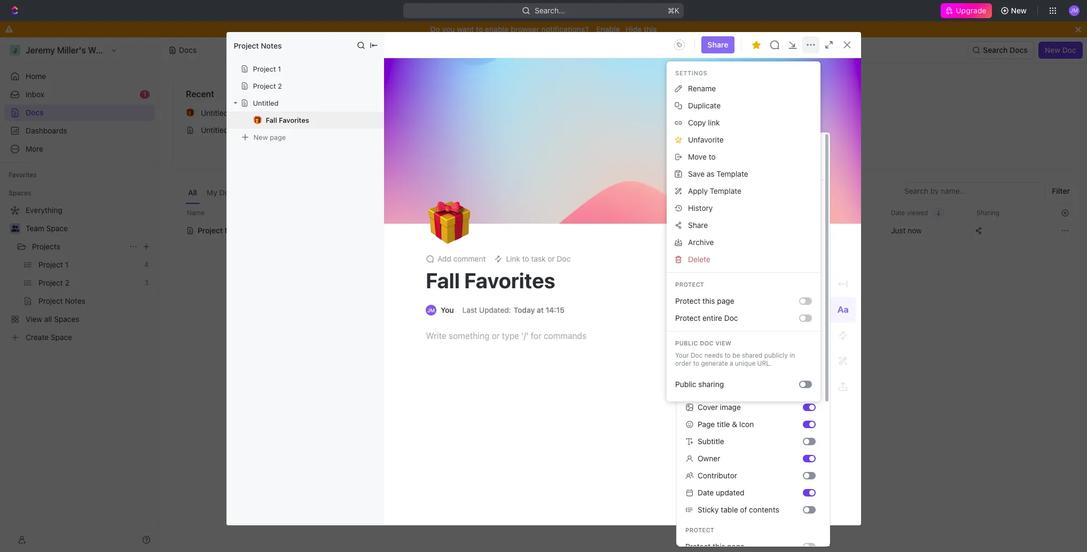 Task type: describe. For each thing, give the bounding box(es) containing it.
header
[[685, 387, 711, 394]]

small
[[698, 278, 717, 287]]

history
[[688, 204, 713, 213]]

untitled link for created by me
[[789, 122, 1065, 139]]

archived
[[407, 188, 438, 197]]

font for font size
[[685, 256, 702, 265]]

template inside button
[[717, 169, 748, 178]]

new for new
[[1011, 6, 1027, 15]]

viewed
[[907, 209, 928, 217]]

all
[[188, 188, 197, 197]]

last
[[462, 306, 477, 315]]

assigned
[[365, 188, 397, 197]]

full
[[777, 327, 789, 337]]

view
[[715, 340, 732, 347]]

2 vertical spatial page
[[727, 542, 745, 551]]

1 vertical spatial protect this page
[[685, 542, 745, 551]]

settings
[[675, 69, 708, 76]]

nov 1
[[806, 226, 825, 235]]

docs link
[[4, 104, 155, 121]]

unfavorite button
[[671, 131, 816, 149]]

do you want to enable browser notifications? enable hide this
[[430, 25, 657, 34]]

details
[[710, 142, 740, 153]]

&
[[732, 420, 737, 429]]

projects inside tree
[[32, 242, 60, 251]]

to right order
[[693, 360, 699, 368]]

move to
[[688, 152, 716, 161]]

page for page width
[[685, 306, 703, 315]]

0 horizontal spatial fall
[[266, 116, 277, 124]]

1 for project 1
[[278, 65, 281, 73]]

2 untitled • from the left
[[808, 108, 840, 118]]

page title & icon
[[698, 420, 754, 429]]

new for new doc
[[1045, 45, 1061, 54]]

date for date updated button
[[806, 209, 820, 217]]

created
[[793, 89, 825, 99]]

docs right search
[[1010, 45, 1028, 54]]

team
[[26, 224, 44, 233]]

icon
[[739, 420, 754, 429]]

of
[[740, 505, 747, 514]]

advanced
[[716, 166, 747, 174]]

0 vertical spatial project notes
[[234, 41, 282, 50]]

unfavorite
[[688, 135, 724, 144]]

0 horizontal spatial date updated
[[698, 488, 745, 497]]

sidebar navigation
[[0, 37, 160, 552]]

share button
[[671, 217, 816, 234]]

enable
[[596, 25, 620, 34]]

sharing
[[977, 209, 1000, 217]]

pages
[[777, 355, 796, 363]]

14:15
[[546, 306, 565, 315]]

as
[[707, 169, 715, 178]]

projects link
[[32, 238, 125, 255]]

archive button
[[671, 234, 816, 251]]

to left all
[[761, 355, 767, 363]]

sticky table of contents
[[698, 505, 779, 514]]

name
[[187, 209, 205, 217]]

comment
[[453, 254, 486, 263]]

public for public sharing
[[675, 380, 696, 389]]

save as template button
[[671, 166, 816, 183]]

project 1
[[253, 65, 281, 73]]

your
[[675, 352, 689, 360]]

basic
[[685, 166, 702, 174]]

project notes link
[[485, 105, 762, 122]]

contributor
[[698, 471, 737, 480]]

0 horizontal spatial date
[[698, 488, 714, 497]]

entire
[[703, 314, 722, 323]]

history button
[[671, 200, 816, 217]]

home link
[[4, 68, 155, 85]]

2
[[278, 82, 282, 90]]

Search by name... text field
[[904, 183, 1039, 199]]

delete button
[[671, 251, 816, 268]]

apply template button
[[671, 183, 816, 200]]

notes inside button
[[225, 226, 246, 235]]

font size
[[685, 256, 719, 265]]

new doc
[[1045, 45, 1076, 54]]

do
[[430, 25, 440, 34]]

new page
[[253, 133, 286, 141]]

just
[[891, 226, 906, 235]]

page for page details
[[685, 142, 707, 153]]

1 vertical spatial updated
[[716, 488, 745, 497]]

move to button
[[671, 149, 816, 166]]

table containing project notes
[[173, 204, 1074, 241]]

template inside "button"
[[710, 186, 742, 196]]

move to button
[[671, 149, 816, 166]]

location
[[575, 209, 601, 217]]

public for public doc view your doc needs to be shared publicly in order to generate a unique url.
[[675, 340, 698, 347]]

docs right my
[[219, 188, 237, 197]]

shared
[[742, 352, 763, 360]]

owner
[[698, 454, 720, 463]]

save as template
[[688, 169, 748, 178]]

updated:
[[479, 306, 511, 315]]

all button
[[185, 183, 200, 204]]

want
[[457, 25, 474, 34]]

favorites button
[[4, 169, 41, 182]]

link
[[708, 118, 720, 127]]

duplicate button
[[671, 97, 816, 114]]

docs inside sidebar navigation
[[26, 108, 44, 117]]

all
[[769, 355, 775, 363]]

apply for apply typography to all pages
[[706, 355, 723, 363]]

⌘k
[[668, 6, 680, 15]]

untitled link for recent
[[182, 122, 458, 139]]

upgrade
[[956, 6, 987, 15]]

by
[[827, 89, 837, 99]]

public sharing
[[675, 380, 724, 389]]

0 vertical spatial notes
[[261, 41, 282, 50]]

size
[[703, 256, 719, 265]]

row containing name
[[173, 204, 1074, 222]]



Task type: locate. For each thing, give the bounding box(es) containing it.
date
[[806, 209, 820, 217], [891, 209, 905, 217], [698, 488, 714, 497]]

0 horizontal spatial notes
[[225, 226, 246, 235]]

1 vertical spatial font
[[685, 256, 702, 265]]

2 horizontal spatial new
[[1045, 45, 1061, 54]]

font up the history
[[685, 191, 702, 200]]

add comment
[[438, 254, 486, 263]]

project inside project notes link
[[504, 108, 529, 118]]

dashboards link
[[4, 122, 155, 139]]

1 untitled link from the left
[[182, 122, 458, 139]]

new down project 2
[[253, 133, 268, 141]]

updated inside date updated button
[[822, 209, 847, 217]]

public inside the public doc view your doc needs to be shared publicly in order to generate a unique url.
[[675, 340, 698, 347]]

fall favorites down comment
[[426, 268, 555, 293]]

untitled • down recent
[[201, 108, 234, 118]]

0 horizontal spatial untitled •
[[201, 108, 234, 118]]

user group image
[[11, 225, 19, 232]]

0 vertical spatial font
[[685, 191, 702, 200]]

1 horizontal spatial updated
[[822, 209, 847, 217]]

cell
[[173, 221, 184, 240]]

page details
[[685, 142, 740, 153]]

1 for nov 1
[[821, 226, 825, 235]]

0 horizontal spatial fall favorites
[[266, 116, 309, 124]]

copy
[[688, 118, 706, 127]]

0 horizontal spatial projects
[[32, 242, 60, 251]]

share down tags
[[688, 221, 708, 230]]

my
[[207, 188, 217, 197]]

page down the sticky table of contents
[[727, 542, 745, 551]]

• down me at the top right of page
[[837, 109, 840, 117]]

1 vertical spatial projects
[[32, 242, 60, 251]]

1 horizontal spatial date updated
[[806, 209, 847, 217]]

new button
[[996, 2, 1033, 19]]

fall favorites up new page
[[266, 116, 309, 124]]

new inside new button
[[1011, 6, 1027, 15]]

share
[[708, 40, 728, 49], [688, 221, 708, 230]]

page down "2"
[[270, 133, 286, 141]]

2 vertical spatial project notes
[[198, 226, 246, 235]]

2 horizontal spatial date
[[891, 209, 905, 217]]

to inside button
[[709, 152, 716, 161]]

project
[[234, 41, 259, 50], [253, 65, 276, 73], [253, 82, 276, 90], [504, 108, 529, 118], [198, 226, 223, 235]]

1 vertical spatial apply
[[706, 355, 723, 363]]

notifications?
[[541, 25, 589, 34]]

1 vertical spatial template
[[710, 186, 742, 196]]

2 row from the top
[[173, 220, 1074, 241]]

fall favorites
[[266, 116, 309, 124], [426, 268, 555, 293]]

0 vertical spatial 1
[[278, 65, 281, 73]]

share up settings
[[708, 40, 728, 49]]

hide
[[625, 25, 642, 34]]

1 inside sidebar navigation
[[143, 90, 146, 98]]

template
[[717, 169, 748, 178], [710, 186, 742, 196]]

template down save as template at the top
[[710, 186, 742, 196]]

assigned button
[[362, 183, 400, 204]]

cover
[[698, 403, 718, 412]]

0 vertical spatial protect this page
[[675, 297, 734, 306]]

2 vertical spatial 1
[[821, 226, 825, 235]]

team space link
[[26, 220, 153, 237]]

projects down location
[[586, 226, 614, 235]]

public down order
[[675, 380, 696, 389]]

new inside new doc button
[[1045, 45, 1061, 54]]

0 horizontal spatial 1
[[143, 90, 146, 98]]

move
[[688, 152, 707, 161]]

1 font from the top
[[685, 191, 702, 200]]

1 horizontal spatial 1
[[278, 65, 281, 73]]

apply inside "button"
[[688, 186, 708, 196]]

protect this page up protect entire doc
[[675, 297, 734, 306]]

2 • from the left
[[837, 109, 840, 117]]

publicly
[[764, 352, 788, 360]]

copy link button
[[671, 114, 816, 131]]

width
[[705, 306, 727, 315]]

1 horizontal spatial notes
[[261, 41, 282, 50]]

me
[[839, 89, 852, 99]]

search...
[[535, 6, 565, 15]]

apply down "save"
[[688, 186, 708, 196]]

projects down team space
[[32, 242, 60, 251]]

tab list
[[185, 183, 441, 204]]

row
[[173, 204, 1074, 222], [173, 220, 1074, 241]]

inbox
[[26, 90, 44, 99]]

date up just
[[891, 209, 905, 217]]

0 vertical spatial template
[[717, 169, 748, 178]]

apply template
[[688, 186, 742, 196]]

table
[[173, 204, 1074, 241]]

0 vertical spatial share
[[708, 40, 728, 49]]

sans
[[700, 229, 715, 237]]

new up search docs
[[1011, 6, 1027, 15]]

unique
[[735, 360, 756, 368]]

1 vertical spatial fall favorites
[[426, 268, 555, 293]]

2 vertical spatial new
[[253, 133, 268, 141]]

home
[[26, 72, 46, 81]]

contents
[[749, 505, 779, 514]]

1 horizontal spatial date
[[806, 209, 820, 217]]

fall
[[266, 116, 277, 124], [426, 268, 460, 293]]

protect this page down sticky at the bottom of page
[[685, 542, 745, 551]]

to right move
[[709, 152, 716, 161]]

• right 🎁
[[230, 109, 234, 117]]

0 vertical spatial updated
[[822, 209, 847, 217]]

updated up table
[[716, 488, 745, 497]]

projects inside table
[[586, 226, 614, 235]]

project notes inside button
[[198, 226, 246, 235]]

page down cover
[[698, 420, 715, 429]]

2 vertical spatial this
[[713, 542, 725, 551]]

be
[[733, 352, 740, 360]]

enable
[[485, 25, 509, 34]]

1 • from the left
[[230, 109, 234, 117]]

date updated inside button
[[806, 209, 847, 217]]

2 font from the top
[[685, 256, 702, 265]]

untitled
[[253, 99, 279, 107], [201, 108, 228, 118], [808, 108, 835, 118], [201, 126, 228, 135], [808, 126, 835, 135]]

this
[[644, 25, 657, 34], [703, 297, 715, 306], [713, 542, 725, 551]]

0 vertical spatial new
[[1011, 6, 1027, 15]]

date updated down contributor
[[698, 488, 745, 497]]

•
[[230, 109, 234, 117], [837, 109, 840, 117]]

url.
[[757, 360, 772, 368]]

favorites inside button
[[9, 171, 37, 179]]

0 vertical spatial page
[[270, 133, 286, 141]]

add
[[438, 254, 451, 263]]

this right hide at top right
[[644, 25, 657, 34]]

date updated up nov 1 on the top of page
[[806, 209, 847, 217]]

0 vertical spatial fall
[[266, 116, 277, 124]]

page left the width
[[685, 306, 703, 315]]

2 public from the top
[[675, 380, 696, 389]]

table
[[721, 505, 738, 514]]

1 horizontal spatial untitled link
[[789, 122, 1065, 139]]

docs down inbox
[[26, 108, 44, 117]]

date for date viewed button on the top
[[891, 209, 905, 217]]

untitled • down created by me
[[808, 108, 840, 118]]

doc inside button
[[1062, 45, 1076, 54]]

search docs button
[[968, 42, 1034, 59]]

1 vertical spatial fall
[[426, 268, 460, 293]]

1 vertical spatial new
[[1045, 45, 1061, 54]]

archive
[[688, 238, 714, 247]]

1 horizontal spatial fall favorites
[[426, 268, 555, 293]]

page
[[270, 133, 286, 141], [717, 297, 734, 306], [727, 542, 745, 551]]

column header
[[173, 204, 184, 222]]

date up nov
[[806, 209, 820, 217]]

default
[[705, 327, 731, 337]]

1 vertical spatial public
[[675, 380, 696, 389]]

date up sticky at the bottom of page
[[698, 488, 714, 497]]

tags
[[682, 209, 696, 217]]

template down move to dropdown button
[[717, 169, 748, 178]]

page up entire at the bottom of page
[[717, 297, 734, 306]]

new right search docs
[[1045, 45, 1061, 54]]

font for font
[[685, 191, 702, 200]]

1 vertical spatial share
[[688, 221, 708, 230]]

apply for apply template
[[688, 186, 708, 196]]

date viewed
[[891, 209, 928, 217]]

public up your
[[675, 340, 698, 347]]

0 vertical spatial date updated
[[806, 209, 847, 217]]

search
[[983, 45, 1008, 54]]

1 horizontal spatial fall
[[426, 268, 460, 293]]

0 horizontal spatial new
[[253, 133, 268, 141]]

nov
[[806, 226, 819, 235]]

archived button
[[404, 183, 441, 204]]

1 horizontal spatial •
[[837, 109, 840, 117]]

this down table
[[713, 542, 725, 551]]

0 horizontal spatial •
[[230, 109, 234, 117]]

space
[[46, 224, 68, 233]]

browser
[[511, 25, 539, 34]]

🎁
[[186, 109, 194, 117]]

1 vertical spatial this
[[703, 297, 715, 306]]

1 vertical spatial project notes
[[504, 108, 551, 118]]

page for page title & icon
[[698, 420, 715, 429]]

row containing project notes
[[173, 220, 1074, 241]]

date updated button
[[799, 205, 853, 221]]

new doc button
[[1038, 42, 1083, 59]]

0 vertical spatial fall favorites
[[266, 116, 309, 124]]

save
[[688, 169, 705, 178]]

1 horizontal spatial projects
[[586, 226, 614, 235]]

public doc view your doc needs to be shared publicly in order to generate a unique url.
[[675, 340, 795, 368]]

public
[[675, 340, 698, 347], [675, 380, 696, 389]]

image
[[720, 403, 741, 412]]

copy link
[[688, 118, 720, 127]]

this up protect entire doc
[[703, 297, 715, 306]]

tree
[[4, 202, 155, 346]]

1 inside table
[[821, 226, 825, 235]]

projects
[[586, 226, 614, 235], [32, 242, 60, 251]]

1 vertical spatial notes
[[531, 108, 551, 118]]

fall down add on the left top of page
[[426, 268, 460, 293]]

updated up nov 1 on the top of page
[[822, 209, 847, 217]]

1 untitled • from the left
[[201, 108, 234, 118]]

rename
[[688, 84, 716, 93]]

project inside project notes button
[[198, 226, 223, 235]]

last updated: today at 14:15
[[462, 306, 565, 315]]

rename button
[[671, 80, 816, 97]]

cover image
[[698, 403, 741, 412]]

doc
[[1062, 45, 1076, 54], [724, 314, 738, 323], [700, 340, 714, 347], [691, 352, 703, 360]]

search docs
[[983, 45, 1028, 54]]

0 vertical spatial public
[[675, 340, 698, 347]]

my docs
[[207, 188, 237, 197]]

1 horizontal spatial untitled •
[[808, 108, 840, 118]]

0 horizontal spatial updated
[[716, 488, 745, 497]]

apply typography to all pages
[[706, 355, 796, 363]]

column header inside table
[[173, 204, 184, 222]]

needs
[[705, 352, 723, 360]]

at
[[537, 306, 544, 315]]

1 vertical spatial 1
[[143, 90, 146, 98]]

2 horizontal spatial 1
[[821, 226, 825, 235]]

0 vertical spatial projects
[[586, 226, 614, 235]]

new for new page
[[253, 133, 268, 141]]

1 vertical spatial page
[[717, 297, 734, 306]]

you
[[442, 25, 455, 34]]

share inside 'button'
[[688, 221, 708, 230]]

2 untitled link from the left
[[789, 122, 1065, 139]]

1 horizontal spatial new
[[1011, 6, 1027, 15]]

0 vertical spatial page
[[685, 142, 707, 153]]

2 vertical spatial page
[[698, 420, 715, 429]]

tree containing team space
[[4, 202, 155, 346]]

in
[[790, 352, 795, 360]]

to left be
[[725, 352, 731, 360]]

date updated
[[806, 209, 847, 217], [698, 488, 745, 497]]

typography
[[725, 355, 759, 363]]

0 vertical spatial this
[[644, 25, 657, 34]]

1 public from the top
[[675, 340, 698, 347]]

2 horizontal spatial notes
[[531, 108, 551, 118]]

to right want
[[476, 25, 483, 34]]

font left the size
[[685, 256, 702, 265]]

sharing
[[698, 380, 724, 389]]

1 vertical spatial date updated
[[698, 488, 745, 497]]

1 row from the top
[[173, 204, 1074, 222]]

tree inside sidebar navigation
[[4, 202, 155, 346]]

0 horizontal spatial untitled link
[[182, 122, 458, 139]]

0 vertical spatial apply
[[688, 186, 708, 196]]

tab list containing all
[[185, 183, 441, 204]]

fall up new page
[[266, 116, 277, 124]]

page up basic
[[685, 142, 707, 153]]

apply left a
[[706, 355, 723, 363]]

docs up recent
[[179, 45, 197, 54]]

2 vertical spatial notes
[[225, 226, 246, 235]]

generate
[[701, 360, 728, 368]]

1 vertical spatial page
[[685, 306, 703, 315]]



Task type: vqa. For each thing, say whether or not it's contained in the screenshot.
&
yes



